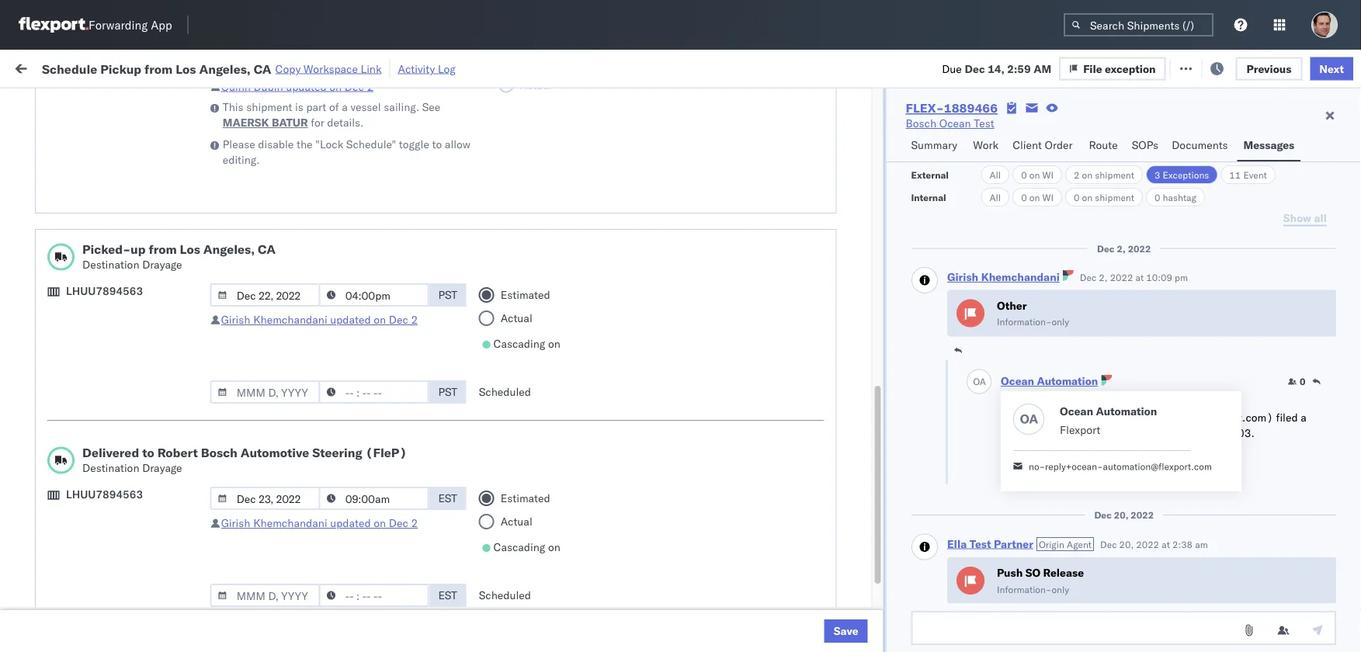 Task type: locate. For each thing, give the bounding box(es) containing it.
other up message:
[[1001, 426, 1029, 440]]

automation inside ocean automation flexport
[[1097, 405, 1158, 418]]

2 hlxu8034992 from the top
[[1122, 258, 1198, 272]]

hlxu6269489,
[[1040, 190, 1119, 203], [1040, 258, 1119, 272], [1040, 292, 1119, 306], [1040, 326, 1119, 340], [1040, 360, 1119, 374]]

gvcu5265864 down msdu7304509
[[957, 531, 1034, 545]]

2 edt, from the top
[[297, 224, 321, 238]]

integration test account - karl lagerfeld for schedule delivery appointment
[[677, 532, 880, 545]]

fcl for flex-2130387
[[510, 532, 530, 545]]

my work
[[16, 56, 85, 78]]

bosch inside delivered to robert bosch automotive steering (flep) destination drayage
[[201, 445, 238, 461]]

forwarding app
[[89, 17, 172, 32]]

los for fourth schedule pickup from los angeles, ca button
[[146, 489, 164, 503]]

robert
[[157, 445, 198, 461]]

delivery for 11:30 pm est, jan 23, 2023
[[85, 531, 124, 545]]

dec 2, 2022 at 10:09 pm down 'message: &lt;others&gt;'
[[1001, 463, 1109, 475]]

0 vertical spatial 2023
[[363, 498, 390, 511]]

2130387
[[891, 532, 938, 545], [891, 566, 938, 580]]

schedule delivery appointment button for 2:59 am edt, nov 5, 2022
[[36, 291, 191, 308]]

0 vertical spatial upload customs clearance documents button
[[36, 146, 221, 179]]

2 vertical spatial abcdefg78456546
[[1058, 463, 1163, 477]]

Search Work text field
[[840, 56, 1009, 79]]

uetu5238478 for 2:59 am est, dec 14, 2022
[[1040, 395, 1116, 408]]

1 vertical spatial upload
[[36, 352, 71, 366]]

1 vertical spatial 10:09
[[1068, 463, 1094, 475]]

for inside girish khemchandani (gkhemchandani@flexport.com) filed a other exception for this
[[1083, 426, 1096, 440]]

from for third the 'schedule pickup from los angeles, ca' link from the bottom of the page
[[121, 318, 144, 332]]

jawla for ymluw236679313
[[1290, 156, 1317, 169]]

est, right pm on the left bottom of the page
[[303, 532, 326, 545]]

cascading for picked-up from los angeles, ca
[[494, 337, 546, 351]]

0 vertical spatial girish khemchandani updated on dec 2
[[221, 313, 418, 327]]

2023 right 23,
[[368, 532, 395, 545]]

1 lagerfeld from the top
[[833, 532, 880, 545]]

1 wi from the top
[[1043, 169, 1054, 181]]

flex-1893174 button
[[833, 494, 942, 515], [833, 494, 942, 515]]

0 horizontal spatial work
[[169, 60, 196, 74]]

0 vertical spatial 0 on wi
[[1022, 169, 1054, 181]]

upload customs clearance documents link for flex-1846748
[[36, 352, 221, 383]]

o a down the parties
[[1021, 411, 1039, 427]]

no
[[364, 96, 377, 108]]

uetu5238478 up reply+ocean-
[[1040, 429, 1116, 442]]

import work button
[[125, 50, 202, 85]]

4 ocean fcl from the top
[[475, 395, 530, 409]]

upload customs clearance documents down workitem button
[[36, 147, 170, 176]]

only up ocean automation
[[1052, 316, 1070, 328]]

drayage
[[142, 258, 182, 272], [142, 462, 182, 475]]

1 maeu9408431 from the top
[[1058, 532, 1137, 545]]

-- : -- -- text field for 3rd mmm d, yyyy text field from the top
[[319, 584, 429, 608]]

flex-1889466 button
[[833, 391, 942, 413], [833, 391, 942, 413], [833, 425, 942, 447], [833, 425, 942, 447], [833, 460, 942, 481], [833, 460, 942, 481]]

o down 2 parties
[[1021, 411, 1030, 427]]

2 vertical spatial lhuu7894563, uetu5238478
[[957, 463, 1116, 477]]

1 girish khemchandani updated on dec 2 from the top
[[221, 313, 418, 327]]

schedule delivery appointment button for 2:59 am est, dec 14, 2022
[[36, 394, 191, 411]]

upload customs clearance documents link down workitem button
[[36, 146, 221, 178]]

1 integration from the top
[[677, 532, 731, 545]]

hlxu6269489, for fourth schedule pickup from los angeles, ca button from the bottom
[[1040, 258, 1119, 272]]

pickup inside schedule pickup from rotterdam, netherlands
[[85, 557, 118, 571]]

2:59 am edt, nov 5, 2022 for 1st the 'schedule pickup from los angeles, ca' link
[[250, 224, 387, 238]]

gaurav for test123456
[[1252, 293, 1287, 306]]

est, down 9:00 am est, dec 24, 2022
[[297, 498, 320, 511]]

all for external
[[990, 169, 1002, 181]]

schedule delivery appointment link up confirm pickup from los angeles, ca
[[36, 394, 191, 409]]

delivery
[[85, 189, 124, 203], [85, 292, 124, 305], [85, 394, 124, 408], [78, 463, 118, 476], [85, 531, 124, 545]]

forwarding
[[89, 17, 148, 32]]

confirm delivery
[[36, 463, 118, 476]]

2 horizontal spatial for
[[1083, 426, 1096, 440]]

wi for 2
[[1043, 169, 1054, 181]]

2 vertical spatial 2023
[[363, 600, 390, 614]]

1 horizontal spatial o
[[1021, 411, 1030, 427]]

3 schedule delivery appointment button from the top
[[36, 394, 191, 411]]

4 2:59 am edt, nov 5, 2022 from the top
[[250, 327, 387, 340]]

0 horizontal spatial 10:09
[[1068, 463, 1094, 475]]

2 all from the top
[[990, 192, 1002, 203]]

schedule
[[42, 61, 97, 76], [36, 189, 82, 203], [36, 216, 82, 229], [36, 250, 82, 263], [36, 292, 82, 305], [36, 318, 82, 332], [36, 394, 82, 408], [36, 489, 82, 503], [36, 531, 82, 545], [36, 557, 82, 571], [36, 592, 82, 605]]

lhuu7894563, for 9:00 am est, dec 24, 2022
[[957, 463, 1037, 477]]

am
[[1195, 539, 1208, 550]]

khemchandani up mmm d, yyyy text box
[[253, 313, 328, 327]]

0 vertical spatial gaurav jawla
[[1252, 156, 1317, 169]]

0 horizontal spatial for
[[148, 96, 161, 108]]

9:00 am est, dec 24, 2022
[[250, 463, 393, 477]]

wi
[[1043, 169, 1054, 181], [1043, 192, 1054, 203]]

confirm up confirm delivery
[[36, 421, 75, 434]]

at left 2:38
[[1162, 539, 1170, 550]]

4 schedule delivery appointment link from the top
[[36, 530, 191, 546]]

1 clearance from the top
[[120, 147, 170, 161]]

delivery for 2:59 am est, dec 14, 2022
[[85, 394, 124, 408]]

flex
[[833, 127, 850, 139]]

1 information- from the top
[[997, 316, 1052, 328]]

0 vertical spatial 2130387
[[891, 532, 938, 545]]

2, left no-
[[1020, 463, 1029, 475]]

3 schedule delivery appointment link from the top
[[36, 394, 191, 409]]

schedule delivery appointment up schedule pickup from rotterdam, netherlands
[[36, 531, 191, 545]]

lhuu7894563, uetu5238478 for 9:00 am est, dec 24, 2022
[[957, 463, 1116, 477]]

2 schedule pickup from los angeles, ca from the top
[[36, 250, 209, 279]]

2 information- from the top
[[997, 584, 1052, 596]]

1 upload customs clearance documents link from the top
[[36, 146, 221, 178]]

0 vertical spatial documents
[[1173, 138, 1229, 152]]

pm
[[283, 532, 300, 545]]

2, down dec 2, 2022
[[1099, 272, 1108, 284]]

a right the of
[[342, 100, 348, 114]]

nov
[[324, 224, 344, 238], [324, 258, 344, 272], [324, 293, 344, 306], [324, 327, 344, 340]]

0 horizontal spatial o
[[973, 376, 980, 387]]

(flep)
[[366, 445, 407, 461]]

2 destination from the top
[[82, 462, 139, 475]]

pickup up netherlands
[[85, 557, 118, 571]]

schedule delivery appointment link down picked-
[[36, 291, 191, 307]]

confirm down confirm pickup from los angeles, ca
[[36, 463, 75, 476]]

fcl
[[510, 224, 530, 238], [510, 293, 530, 306], [510, 327, 530, 340], [510, 395, 530, 409], [510, 498, 530, 511], [510, 532, 530, 545], [510, 600, 530, 614]]

1 all from the top
[[990, 169, 1002, 181]]

2 drayage from the top
[[142, 462, 182, 475]]

schedule delivery appointment up picked-
[[36, 189, 191, 203]]

1 vertical spatial updated
[[330, 313, 371, 327]]

other down girish khemchandani
[[997, 299, 1027, 312]]

1 vertical spatial confirm
[[36, 463, 75, 476]]

a right filed
[[1301, 411, 1307, 424]]

shipment up maersk batur link
[[246, 100, 292, 114]]

20, down dec 20, 2022
[[1120, 539, 1134, 550]]

dec 2, 2022 at 10:09 pm
[[1080, 272, 1188, 284], [1001, 463, 1109, 475]]

lhuu7894563 for delivered to robert bosch automotive steering (flep)
[[66, 488, 143, 502]]

2 girish khemchandani updated on dec 2 button from the top
[[221, 517, 418, 530]]

girish khemchandani updated on dec 2 button
[[221, 313, 418, 327], [221, 517, 418, 530]]

20, for dec 20, 2022 at 2:38 am
[[1120, 539, 1134, 550]]

drayage down up
[[142, 258, 182, 272]]

lagerfeld up flex-1662119
[[833, 566, 880, 580]]

from for fourth the 'schedule pickup from los angeles, ca' link
[[121, 489, 144, 503]]

to left allow
[[432, 138, 442, 151]]

-- : -- -- text field for angeles,'s mmm d, yyyy text field
[[319, 284, 429, 307]]

information- inside push so release information-only
[[997, 584, 1052, 596]]

2 scheduled from the top
[[479, 589, 531, 603]]

0 vertical spatial lhuu7894563
[[66, 284, 143, 298]]

los for confirm pickup from los angeles, ca button
[[140, 421, 158, 434]]

ella test partner origin agent
[[947, 537, 1092, 551]]

khemchandani up the other information-only
[[981, 270, 1060, 284]]

0 horizontal spatial o a
[[973, 376, 986, 387]]

integration for schedule delivery appointment
[[677, 532, 731, 545]]

client order
[[1013, 138, 1073, 152]]

2 uetu5238478 from the top
[[1040, 429, 1116, 442]]

1 vertical spatial destination
[[82, 462, 139, 475]]

0 vertical spatial upload customs clearance documents link
[[36, 146, 221, 178]]

lagerfeld
[[833, 532, 880, 545], [833, 566, 880, 580]]

angeles, inside confirm pickup from los angeles, ca
[[160, 421, 203, 434]]

0 vertical spatial cascading
[[494, 337, 546, 351]]

est for mmm d, yyyy text field associated with automotive
[[439, 492, 458, 505]]

2 schedule delivery appointment button from the top
[[36, 291, 191, 308]]

Search Shipments (/) text field
[[1064, 13, 1214, 37]]

allow
[[445, 138, 471, 151]]

1 girish khemchandani updated on dec 2 button from the top
[[221, 313, 418, 327]]

delivery inside button
[[78, 463, 118, 476]]

lagerfeld for schedule pickup from rotterdam, netherlands
[[833, 566, 880, 580]]

3 edt, from the top
[[297, 258, 321, 272]]

1 horizontal spatial vandelay
[[677, 600, 722, 614]]

only inside the other information-only
[[1052, 316, 1070, 328]]

cascading on for delivered to robert bosch automotive steering (flep)
[[494, 541, 561, 554]]

2 1846748 from the top
[[891, 224, 938, 238]]

1 account from the top
[[757, 532, 798, 545]]

schedule inside schedule pickup from rotterdam, netherlands
[[36, 557, 82, 571]]

(0)
[[252, 60, 272, 74]]

-- : -- -- text field
[[319, 284, 429, 307], [319, 381, 429, 404], [319, 487, 429, 510], [319, 584, 429, 608]]

upload
[[36, 147, 71, 161], [36, 352, 71, 366]]

rotterdam,
[[146, 557, 202, 571]]

o a left ocean automation
[[973, 376, 986, 387]]

1 vertical spatial integration
[[677, 566, 731, 580]]

work up the caiu7969337
[[974, 138, 999, 152]]

2 integration test account - karl lagerfeld from the top
[[677, 566, 880, 580]]

1 hlxu8034992 from the top
[[1122, 190, 1198, 203]]

los inside picked-up from los angeles, ca destination drayage
[[180, 242, 200, 257]]

los
[[176, 61, 196, 76], [146, 216, 164, 229], [180, 242, 200, 257], [146, 250, 164, 263], [146, 318, 164, 332], [140, 421, 158, 434], [146, 489, 164, 503], [146, 592, 164, 605]]

pickup for fourth the 'schedule pickup from los angeles, ca' link
[[85, 489, 118, 503]]

from inside confirm pickup from los angeles, ca
[[115, 421, 137, 434]]

information- inside the other information-only
[[997, 316, 1052, 328]]

pickup inside confirm pickup from los angeles, ca
[[78, 421, 112, 434]]

MMM D, YYYY text field
[[210, 284, 321, 307], [210, 487, 321, 510], [210, 584, 321, 608]]

0 vertical spatial 10:09
[[1147, 272, 1173, 284]]

20, up the dec 20, 2022 at 2:38 am
[[1114, 510, 1129, 521]]

0 vertical spatial customs
[[74, 147, 118, 161]]

appointment down picked-up from los angeles, ca destination drayage
[[127, 292, 191, 305]]

import work
[[131, 60, 196, 74]]

sailing.
[[384, 100, 420, 114]]

5 schedule pickup from los angeles, ca link from the top
[[36, 591, 221, 622]]

mbl/mawb numbers button
[[1050, 124, 1229, 139]]

2 vertical spatial mmm d, yyyy text field
[[210, 584, 321, 608]]

2 all button from the top
[[982, 188, 1010, 207]]

mmm d, yyyy text field for automotive
[[210, 487, 321, 510]]

gaurav jawla for ymluw236679313
[[1252, 156, 1317, 169]]

ocean fcl for flex-1889466
[[475, 395, 530, 409]]

delivered to robert bosch automotive steering (flep) destination drayage
[[82, 445, 407, 475]]

0 vertical spatial mmm d, yyyy text field
[[210, 284, 321, 307]]

1 vertical spatial 0 on wi
[[1022, 192, 1054, 203]]

schedule delivery appointment button up picked-
[[36, 188, 191, 206]]

1846748
[[891, 190, 938, 204], [891, 224, 938, 238], [891, 258, 938, 272], [891, 293, 938, 306], [891, 327, 938, 340], [891, 361, 938, 374]]

flex-2130387 up flex-1662119
[[858, 566, 938, 580]]

5, for schedule delivery appointment link associated with 2:59 am edt, nov 5, 2022
[[347, 293, 357, 306]]

filtered
[[16, 95, 53, 109]]

2 gaurav from the top
[[1252, 224, 1287, 238]]

2 -- : -- -- text field from the top
[[319, 381, 429, 404]]

0 vertical spatial to
[[432, 138, 442, 151]]

fcl for flex-1846748
[[510, 327, 530, 340]]

shipment up 0 on shipment
[[1096, 169, 1135, 181]]

2 horizontal spatial bosch ocean test
[[906, 117, 995, 130]]

1 vertical spatial karl
[[811, 566, 831, 580]]

2 mmm d, yyyy text field from the top
[[210, 487, 321, 510]]

lagerfeld down flex-1893174
[[833, 532, 880, 545]]

1 vertical spatial lagerfeld
[[833, 566, 880, 580]]

schedule delivery appointment link
[[36, 188, 191, 204], [36, 291, 191, 307], [36, 394, 191, 409], [36, 530, 191, 546]]

pickup down confirm delivery button
[[85, 489, 118, 503]]

all down work button
[[990, 169, 1002, 181]]

1 lhuu7894563 from the top
[[66, 284, 143, 298]]

test
[[975, 117, 995, 130], [645, 224, 665, 238], [746, 224, 766, 238], [734, 532, 754, 545], [970, 537, 991, 551], [734, 566, 754, 580]]

appointment up up
[[127, 189, 191, 203]]

edt, for 5th schedule pickup from los angeles, ca button from the bottom
[[297, 224, 321, 238]]

documents for flex-1846748
[[36, 368, 92, 381]]

0 vertical spatial drayage
[[142, 258, 182, 272]]

1 cascading on from the top
[[494, 337, 561, 351]]

19,
[[347, 156, 364, 169]]

quinn dubin updated on dec 2 button
[[221, 80, 374, 93]]

1 -- : -- -- text field from the top
[[319, 284, 429, 307]]

girish
[[947, 270, 979, 284], [221, 313, 251, 327], [1001, 411, 1030, 424], [221, 517, 251, 530]]

1 vertical spatial clearance
[[120, 352, 170, 366]]

gvcu5265864 for schedule pickup from rotterdam, netherlands
[[957, 566, 1034, 579]]

1 pst from the top
[[438, 288, 458, 302]]

dec 2, 2022 at 10:09 pm down dec 2, 2022
[[1080, 272, 1188, 284]]

1 fcl from the top
[[510, 224, 530, 238]]

1 drayage from the top
[[142, 258, 182, 272]]

ocean fcl for flex-2130387
[[475, 532, 530, 545]]

gvcu5265864 for schedule delivery appointment
[[957, 531, 1034, 545]]

0 vertical spatial wi
[[1043, 169, 1054, 181]]

schedule delivery appointment button up schedule pickup from rotterdam, netherlands
[[36, 530, 191, 547]]

0 horizontal spatial 14,
[[346, 395, 363, 409]]

schedule delivery appointment link for 2:59 am est, dec 14, 2022
[[36, 394, 191, 409]]

estimated for picked-up from los angeles, ca
[[501, 288, 551, 302]]

2130387 down 1893174
[[891, 532, 938, 545]]

2 vertical spatial gaurav
[[1252, 293, 1287, 306]]

2022-12-03.
[[1184, 426, 1255, 440]]

risk
[[321, 60, 339, 74]]

3 schedule pickup from los angeles, ca link from the top
[[36, 317, 221, 348]]

2 upload customs clearance documents link from the top
[[36, 352, 221, 383]]

2 gvcu5265864 from the top
[[957, 566, 1034, 579]]

0 vertical spatial lhuu7894563, uetu5238478
[[957, 395, 1116, 408]]

schedule delivery appointment link up picked-
[[36, 188, 191, 204]]

0 vertical spatial work
[[169, 60, 196, 74]]

khemchandani up 'message: &lt;others&gt;'
[[1033, 411, 1107, 424]]

2 only from the top
[[1052, 584, 1070, 596]]

0 vertical spatial all button
[[982, 165, 1010, 184]]

1 vertical spatial lhuu7894563, uetu5238478
[[957, 429, 1116, 442]]

message:
[[1001, 442, 1048, 455]]

1 vertical spatial only
[[1052, 584, 1070, 596]]

1 horizontal spatial numbers
[[1115, 127, 1153, 139]]

2 girish khemchandani updated on dec 2 from the top
[[221, 517, 418, 530]]

5, for 1st the 'schedule pickup from los angeles, ca' link
[[347, 224, 357, 238]]

bosch
[[906, 117, 937, 130], [576, 224, 607, 238], [677, 224, 708, 238], [201, 445, 238, 461]]

pickup for confirm pickup from los angeles, ca link
[[78, 421, 112, 434]]

10 resize handle column header from the left
[[1322, 120, 1341, 653]]

lhuu7894563, uetu5238478 down message:
[[957, 463, 1116, 477]]

1 vertical spatial flex-2130387
[[858, 566, 938, 580]]

o a
[[973, 376, 986, 387], [1021, 411, 1039, 427]]

appointment up confirm pickup from los angeles, ca link
[[127, 394, 191, 408]]

updated
[[286, 80, 327, 93], [330, 313, 371, 327], [330, 517, 371, 530]]

drayage inside delivered to robert bosch automotive steering (flep) destination drayage
[[142, 462, 182, 475]]

aug
[[324, 156, 345, 169]]

2 vertical spatial jan
[[323, 600, 340, 614]]

10:09 down dec 2, 2022
[[1147, 272, 1173, 284]]

resize handle column header
[[222, 120, 241, 653], [395, 120, 413, 653], [449, 120, 468, 653], [550, 120, 569, 653], [651, 120, 670, 653], [806, 120, 825, 653], [931, 120, 949, 653], [1032, 120, 1050, 653], [1226, 120, 1245, 653], [1322, 120, 1341, 653], [1327, 120, 1346, 653]]

fcl for flex-1893174
[[510, 498, 530, 511]]

a left ocean automation
[[980, 376, 986, 387]]

1 vertical spatial upload customs clearance documents button
[[36, 352, 221, 384]]

1 vertical spatial pm
[[1096, 463, 1109, 475]]

2 est from the top
[[439, 589, 458, 603]]

2 vertical spatial shipment
[[1096, 192, 1135, 203]]

batch action
[[1275, 60, 1343, 74]]

lhuu7894563, uetu5238478 up no-
[[957, 429, 1116, 442]]

1 customs from the top
[[74, 147, 118, 161]]

2 maeu9408431 from the top
[[1058, 566, 1137, 580]]

all down the caiu7969337
[[990, 192, 1002, 203]]

1 vertical spatial lhuu7894563
[[66, 488, 143, 502]]

0 vertical spatial lhuu7894563,
[[957, 395, 1037, 408]]

3 resize handle column header from the left
[[449, 120, 468, 653]]

confirm inside confirm pickup from los angeles, ca
[[36, 421, 75, 434]]

2 vertical spatial updated
[[330, 517, 371, 530]]

1 vertical spatial scheduled
[[479, 589, 531, 603]]

angeles, for confirm pickup from los angeles, ca link
[[160, 421, 203, 434]]

pickup down picked-
[[85, 318, 118, 332]]

maeu9408431 for schedule delivery appointment
[[1058, 532, 1137, 545]]

jan left 25,
[[323, 600, 340, 614]]

2 estimated from the top
[[501, 492, 551, 505]]

upload customs clearance documents link for flex-1660288
[[36, 146, 221, 178]]

0 vertical spatial abcdefg78456546
[[1058, 395, 1163, 409]]

0 vertical spatial automation
[[1037, 374, 1098, 388]]

2, down 0 on shipment
[[1117, 243, 1126, 254]]

1 vertical spatial actual
[[501, 515, 533, 529]]

0 horizontal spatial vandelay
[[576, 600, 621, 614]]

1 flex-2130387 from the top
[[858, 532, 938, 545]]

pickup for first the 'schedule pickup from los angeles, ca' link from the bottom of the page
[[85, 592, 118, 605]]

25,
[[343, 600, 360, 614]]

1 vertical spatial cascading on
[[494, 541, 561, 554]]

girish inside girish khemchandani (gkhemchandani@flexport.com) filed a other exception for this
[[1001, 411, 1030, 424]]

ocean inside bosch ocean test link
[[940, 117, 972, 130]]

all button for external
[[982, 165, 1010, 184]]

2 cascading from the top
[[494, 541, 546, 554]]

lhuu7894563, down 2 parties
[[957, 429, 1037, 442]]

0 vertical spatial jan
[[323, 498, 340, 511]]

upload customs clearance documents link up confirm pickup from los angeles, ca link
[[36, 352, 221, 383]]

steering
[[312, 445, 363, 461]]

2 ceau7522281, hlxu6269489, hlxu8034992 from the top
[[957, 258, 1198, 272]]

ceau7522281,
[[957, 190, 1037, 203], [957, 258, 1037, 272], [957, 292, 1037, 306], [957, 326, 1037, 340], [957, 360, 1037, 374]]

lhuu7894563, uetu5238478 down ocean automation
[[957, 395, 1116, 408]]

0 left hashtag
[[1155, 192, 1161, 203]]

2 fcl from the top
[[510, 293, 530, 306]]

karl for schedule delivery appointment
[[811, 532, 831, 545]]

1 cascading from the top
[[494, 337, 546, 351]]

0 vertical spatial integration test account - karl lagerfeld
[[677, 532, 880, 545]]

0 up savant
[[1300, 376, 1306, 388]]

2 appointment from the top
[[127, 292, 191, 305]]

1 nov from the top
[[324, 224, 344, 238]]

maeu9408431 down maeu9736123
[[1058, 532, 1137, 545]]

0 vertical spatial dec 2, 2022 at 10:09 pm
[[1080, 272, 1188, 284]]

ceau7522281, down girish khemchandani button on the top right of the page
[[957, 326, 1037, 340]]

batch action button
[[1251, 56, 1353, 79]]

0 horizontal spatial 2,
[[1020, 463, 1029, 475]]

copy
[[276, 62, 301, 75]]

2 vertical spatial lhuu7894563,
[[957, 463, 1037, 477]]

ca inside confirm pickup from los angeles, ca
[[36, 436, 50, 450]]

0 vertical spatial cascading on
[[494, 337, 561, 351]]

2 vertical spatial 2,
[[1020, 463, 1029, 475]]

1 vertical spatial a
[[1301, 411, 1307, 424]]

2 5, from the top
[[347, 258, 357, 272]]

for inside this shipment is part of a vessel sailing. see maersk batur for details.
[[311, 116, 325, 129]]

3 nov from the top
[[324, 293, 344, 306]]

2023 right 13, on the bottom of the page
[[363, 498, 390, 511]]

dec 2, 2022
[[1097, 243, 1151, 254]]

est, up steering
[[297, 395, 320, 409]]

information- down girish khemchandani
[[997, 316, 1052, 328]]

lhuu7894563, for 2:59 am est, dec 14, 2022
[[957, 395, 1037, 408]]

pickup up the delivered
[[78, 421, 112, 434]]

shipment for external
[[1096, 169, 1135, 181]]

girish khemchandani button
[[947, 270, 1060, 284]]

2 2:59 am edt, nov 5, 2022 from the top
[[250, 258, 387, 272]]

vandelay
[[576, 600, 621, 614], [677, 600, 722, 614]]

flex-2130387 down flex-1893174
[[858, 532, 938, 545]]

customs for flex-1846748
[[74, 352, 118, 366]]

pickup up ready
[[100, 61, 141, 76]]

7 fcl from the top
[[510, 600, 530, 614]]

confirm for confirm pickup from los angeles, ca
[[36, 421, 75, 434]]

pst for mmm d, yyyy text box
[[438, 385, 458, 399]]

est, for 25,
[[297, 600, 320, 614]]

1 5, from the top
[[347, 224, 357, 238]]

confirm
[[36, 421, 75, 434], [36, 463, 75, 476]]

1 vertical spatial information-
[[997, 584, 1052, 596]]

1 vertical spatial mmm d, yyyy text field
[[210, 487, 321, 510]]

from for first the 'schedule pickup from los angeles, ca' link from the bottom of the page
[[121, 592, 144, 605]]

scheduled for delivered to robert bosch automotive steering (flep)
[[479, 589, 531, 603]]

dec
[[965, 62, 986, 75], [345, 80, 364, 93], [1097, 243, 1115, 254], [1080, 272, 1097, 284], [389, 313, 409, 327], [323, 395, 343, 409], [1001, 463, 1018, 475], [323, 463, 343, 477], [1095, 510, 1112, 521], [389, 517, 409, 530], [1101, 539, 1117, 550]]

0 down the caiu7969337
[[1022, 192, 1028, 203]]

editing.
[[223, 153, 260, 167]]

1 horizontal spatial 2,
[[1099, 272, 1108, 284]]

2 ceau7522281, from the top
[[957, 258, 1037, 272]]

1 horizontal spatial for
[[311, 116, 325, 129]]

lhuu7894563, up message:
[[957, 395, 1037, 408]]

2 vertical spatial uetu5238478
[[1040, 463, 1116, 477]]

schedule delivery appointment up confirm pickup from los angeles, ca
[[36, 394, 191, 408]]

6 fcl from the top
[[510, 532, 530, 545]]

est
[[439, 492, 458, 505], [439, 589, 458, 603]]

messages button
[[1238, 131, 1302, 162]]

2 integration from the top
[[677, 566, 731, 580]]

schedule delivery appointment button down picked-
[[36, 291, 191, 308]]

to inside please disable the "lock schedule" toggle to allow editing.
[[432, 138, 442, 151]]

1 gvcu5265864 from the top
[[957, 531, 1034, 545]]

1 horizontal spatial 10:09
[[1147, 272, 1173, 284]]

at left risk
[[308, 60, 318, 74]]

at down dec 2, 2022
[[1136, 272, 1144, 284]]

2023 for 11:30 pm est, jan 23, 2023
[[368, 532, 395, 545]]

14,
[[988, 62, 1005, 75], [346, 395, 363, 409]]

0 vertical spatial only
[[1052, 316, 1070, 328]]

1 upload from the top
[[36, 147, 71, 161]]

workspace
[[304, 62, 358, 75]]

for down part
[[311, 116, 325, 129]]

2 lhuu7894563 from the top
[[66, 488, 143, 502]]

estimated for delivered to robert bosch automotive steering (flep)
[[501, 492, 551, 505]]

numbers inside mbl/mawb numbers button
[[1115, 127, 1153, 139]]

1 vertical spatial for
[[311, 116, 325, 129]]

ceau7522281, down girish khemchandani
[[957, 292, 1037, 306]]

4 fcl from the top
[[510, 395, 530, 409]]

all button
[[982, 165, 1010, 184], [982, 188, 1010, 207]]

lhuu7894563, up msdu7304509
[[957, 463, 1037, 477]]

lhuu7894563
[[66, 284, 143, 298], [66, 488, 143, 502]]

numbers inside container numbers
[[957, 133, 996, 145]]

0 vertical spatial a
[[342, 100, 348, 114]]

angeles, for 4th the 'schedule pickup from los angeles, ca' link from the bottom of the page
[[167, 250, 209, 263]]

1 vertical spatial to
[[142, 445, 154, 461]]

maeu9408431
[[1058, 532, 1137, 545], [1058, 566, 1137, 580]]

0 horizontal spatial a
[[342, 100, 348, 114]]

0 vertical spatial pst
[[438, 288, 458, 302]]

2 vertical spatial jawla
[[1290, 293, 1317, 306]]

flex-2130387
[[858, 532, 938, 545], [858, 566, 938, 580]]

automation up the parties
[[1037, 374, 1098, 388]]

uetu5238478 up flexport
[[1040, 395, 1116, 408]]

1 schedule pickup from los angeles, ca link from the top
[[36, 215, 221, 246]]

appointment for 2:59 am est, dec 14, 2022
[[127, 394, 191, 408]]

0 vertical spatial gaurav
[[1252, 156, 1287, 169]]

1 vertical spatial other
[[1001, 426, 1029, 440]]

lhuu7894563 down picked-
[[66, 284, 143, 298]]

2 schedule delivery appointment link from the top
[[36, 291, 191, 307]]

0 vertical spatial o
[[973, 376, 980, 387]]

0 vertical spatial destination
[[82, 258, 139, 272]]

1 vertical spatial account
[[757, 566, 798, 580]]

upload customs clearance documents up confirm pickup from los angeles, ca
[[36, 352, 170, 381]]

delivery down picked-
[[85, 292, 124, 305]]

release
[[1043, 566, 1084, 580]]

gaurav for ymluw236679313
[[1252, 156, 1287, 169]]

None text field
[[912, 611, 1337, 646]]

schedule delivery appointment
[[36, 189, 191, 203], [36, 292, 191, 305], [36, 394, 191, 408], [36, 531, 191, 545]]

187
[[357, 60, 377, 74]]

ymluw236679313
[[1058, 156, 1158, 169]]

4 5, from the top
[[347, 327, 357, 340]]

for left work,
[[148, 96, 161, 108]]

1 only from the top
[[1052, 316, 1070, 328]]

delivery up confirm pickup from los angeles, ca
[[85, 394, 124, 408]]

all button down work button
[[982, 165, 1010, 184]]

schedule delivery appointment button up confirm pickup from los angeles, ca
[[36, 394, 191, 411]]

1 vertical spatial gaurav
[[1252, 224, 1287, 238]]

drayage down robert
[[142, 462, 182, 475]]

from inside schedule pickup from rotterdam, netherlands
[[121, 557, 144, 571]]

ca inside picked-up from los angeles, ca destination drayage
[[258, 242, 276, 257]]

0 vertical spatial jawla
[[1290, 156, 1317, 169]]

5, for third the 'schedule pickup from los angeles, ca' link from the bottom of the page
[[347, 327, 357, 340]]

10:09 down &lt;others&gt;
[[1068, 463, 1094, 475]]

1 vertical spatial jan
[[329, 532, 346, 545]]

abcdefg78456546 up no-reply+ocean-automation@flexport.com
[[1058, 429, 1163, 443]]

2 upload customs clearance documents from the top
[[36, 352, 170, 381]]

1 vertical spatial 2023
[[368, 532, 395, 545]]

the
[[297, 138, 313, 151]]

1 vertical spatial gvcu5265864
[[957, 566, 1034, 579]]

automation
[[1037, 374, 1098, 388], [1097, 405, 1158, 418]]

ocean automation button
[[1001, 374, 1098, 388]]

20,
[[1114, 510, 1129, 521], [1120, 539, 1134, 550]]

3 gaurav jawla from the top
[[1252, 293, 1317, 306]]

vandelay for vandelay west
[[677, 600, 722, 614]]

1 vertical spatial lhuu7894563,
[[957, 429, 1037, 442]]

only down release
[[1052, 584, 1070, 596]]

account for schedule delivery appointment
[[757, 532, 798, 545]]

delivery up schedule pickup from rotterdam, netherlands
[[85, 531, 124, 545]]

los inside confirm pickup from los angeles, ca
[[140, 421, 158, 434]]

upload customs clearance documents for flex-1846748
[[36, 352, 170, 381]]

actual
[[501, 312, 533, 325], [501, 515, 533, 529]]

uetu5238478 down &lt;others&gt;
[[1040, 463, 1116, 477]]

0 vertical spatial account
[[757, 532, 798, 545]]

0 vertical spatial flex-2130387
[[858, 532, 938, 545]]

cascading for delivered to robert bosch automotive steering (flep)
[[494, 541, 546, 554]]

upload for flex-1660288
[[36, 147, 71, 161]]

pickup for third the 'schedule pickup from los angeles, ca' link from the bottom of the page
[[85, 318, 118, 332]]

4 nov from the top
[[324, 327, 344, 340]]

edt, for third schedule pickup from los angeles, ca button
[[297, 327, 321, 340]]

next button
[[1311, 57, 1354, 80]]

actual for delivered to robert bosch automotive steering (flep)
[[501, 515, 533, 529]]

1 vertical spatial work
[[974, 138, 999, 152]]

information- down "so"
[[997, 584, 1052, 596]]

lhuu7894563, uetu5238478
[[957, 395, 1116, 408], [957, 429, 1116, 442], [957, 463, 1116, 477]]

only
[[1052, 316, 1070, 328], [1052, 584, 1070, 596]]

1 gaurav from the top
[[1252, 156, 1287, 169]]

est for 3rd mmm d, yyyy text field from the top
[[439, 589, 458, 603]]

4 hlxu6269489, from the top
[[1040, 326, 1119, 340]]

abcdefg78456546 down &lt;others&gt;
[[1058, 463, 1163, 477]]

message: &lt;others&gt;
[[1001, 442, 1122, 455]]



Task type: describe. For each thing, give the bounding box(es) containing it.
1 vertical spatial o
[[1021, 411, 1030, 427]]

2 parties
[[1001, 392, 1048, 403]]

2 test123456 from the top
[[1058, 258, 1124, 272]]

1 test123456 from the top
[[1058, 190, 1124, 204]]

updated for ca
[[330, 313, 371, 327]]

est, for 14,
[[297, 395, 320, 409]]

messages
[[1244, 138, 1295, 152]]

girish khemchandani updated on dec 2 for steering
[[221, 517, 418, 530]]

0 horizontal spatial pm
[[1096, 463, 1109, 475]]

1 ocean fcl from the top
[[475, 224, 530, 238]]

0 inside button
[[1300, 376, 1306, 388]]

from inside picked-up from los angeles, ca destination drayage
[[149, 242, 177, 257]]

destination inside delivered to robert bosch automotive steering (flep) destination drayage
[[82, 462, 139, 475]]

3 hlxu8034992 from the top
[[1122, 292, 1198, 306]]

1 horizontal spatial a
[[1030, 411, 1039, 427]]

03.
[[1238, 426, 1255, 440]]

container numbers
[[957, 121, 999, 145]]

customs for flex-1660288
[[74, 147, 118, 161]]

1 schedule delivery appointment button from the top
[[36, 188, 191, 206]]

girish khemchandani updated on dec 2 for ca
[[221, 313, 418, 327]]

schedule pickup from los angeles, ca copy workspace link
[[42, 61, 382, 76]]

schedule delivery appointment link for 2:59 am edt, nov 5, 2022
[[36, 291, 191, 307]]

blocked,
[[190, 96, 229, 108]]

other inside girish khemchandani (gkhemchandani@flexport.com) filed a other exception for this
[[1001, 426, 1029, 440]]

2 jawla from the top
[[1290, 224, 1317, 238]]

part
[[306, 100, 327, 114]]

snoozed : no
[[321, 96, 377, 108]]

0 button
[[1288, 376, 1306, 388]]

fcl for flex-1662119
[[510, 600, 530, 614]]

hlxu6269489, for third schedule pickup from los angeles, ca button
[[1040, 326, 1119, 340]]

other information-only
[[997, 299, 1070, 328]]

to inside delivered to robert bosch automotive steering (flep) destination drayage
[[142, 445, 154, 461]]

ceau7522281, hlxu6269489, hlxu8034992 for fourth schedule pickup from los angeles, ca button from the bottom
[[957, 258, 1198, 272]]

2:59 for fourth schedule pickup from los angeles, ca button from the bottom
[[250, 258, 274, 272]]

2 lhuu7894563, from the top
[[957, 429, 1037, 442]]

exception inside girish khemchandani (gkhemchandani@flexport.com) filed a other exception for this
[[1032, 426, 1080, 440]]

5 schedule pickup from los angeles, ca from the top
[[36, 592, 209, 621]]

1662119
[[891, 600, 938, 614]]

1 flex-1846748 from the top
[[858, 190, 938, 204]]

activity log button
[[398, 59, 456, 78]]

maeu9736123
[[1058, 498, 1137, 511]]

23,
[[349, 532, 366, 545]]

in
[[231, 96, 240, 108]]

exceptions
[[1163, 169, 1210, 181]]

disable
[[258, 138, 294, 151]]

appointment for 11:30 pm est, jan 23, 2023
[[127, 531, 191, 545]]

abcdefg78456546 for 9:00 am est, dec 24, 2022
[[1058, 463, 1163, 477]]

a inside girish khemchandani (gkhemchandani@flexport.com) filed a other exception for this
[[1301, 411, 1307, 424]]

parties
[[1009, 392, 1048, 403]]

link
[[361, 62, 382, 75]]

summary
[[912, 138, 958, 152]]

all for internal
[[990, 192, 1002, 203]]

6 resize handle column header from the left
[[806, 120, 825, 653]]

20, for dec 20, 2022
[[1114, 510, 1129, 521]]

1 vertical spatial 14,
[[346, 395, 363, 409]]

4 schedule pickup from los angeles, ca link from the top
[[36, 488, 221, 519]]

ella
[[947, 537, 967, 551]]

dec 20, 2022 at 2:38 am
[[1101, 539, 1208, 550]]

1 schedule delivery appointment link from the top
[[36, 188, 191, 204]]

caiu7969337
[[957, 155, 1030, 169]]

1 schedule delivery appointment from the top
[[36, 189, 191, 203]]

automation@flexport.com
[[1104, 461, 1213, 473]]

5 schedule pickup from los angeles, ca button from the top
[[36, 591, 221, 623]]

flexport. image
[[19, 17, 89, 33]]

0 vertical spatial updated
[[286, 80, 327, 93]]

2 inside "2 parties" button
[[1001, 392, 1007, 403]]

2 ocean fcl from the top
[[475, 293, 530, 306]]

5 hlxu6269489, from the top
[[1040, 360, 1119, 374]]

2 lhuu7894563, uetu5238478 from the top
[[957, 429, 1116, 442]]

5 test123456 from the top
[[1058, 361, 1124, 374]]

integration for schedule pickup from rotterdam, netherlands
[[677, 566, 731, 580]]

5 ceau7522281, hlxu6269489, hlxu8034992 from the top
[[957, 360, 1198, 374]]

girish khemchandani updated on dec 2 button for steering
[[221, 517, 418, 530]]

2:59 for third schedule pickup from los angeles, ca button
[[250, 327, 274, 340]]

6 1846748 from the top
[[891, 361, 938, 374]]

client order button
[[1007, 131, 1083, 162]]

push so release information-only
[[997, 566, 1084, 596]]

nov for 4th the 'schedule pickup from los angeles, ca' link from the bottom of the page
[[324, 258, 344, 272]]

upload customs clearance documents for flex-1660288
[[36, 147, 170, 176]]

1 resize handle column header from the left
[[222, 120, 241, 653]]

1 edt, from the top
[[297, 156, 321, 169]]

partner
[[994, 537, 1034, 551]]

pickup for schedule pickup from rotterdam, netherlands link at the left
[[85, 557, 118, 571]]

1 horizontal spatial bosch ocean test
[[677, 224, 766, 238]]

5 flex-1846748 from the top
[[858, 327, 938, 340]]

2 resize handle column header from the left
[[395, 120, 413, 653]]

2:59 am edt, nov 5, 2022 for 4th the 'schedule pickup from los angeles, ca' link from the bottom of the page
[[250, 258, 387, 272]]

2 gaurav jawla from the top
[[1252, 224, 1317, 238]]

1 horizontal spatial pm
[[1175, 272, 1188, 284]]

a inside this shipment is part of a vessel sailing. see maersk batur for details.
[[342, 100, 348, 114]]

next
[[1320, 62, 1345, 75]]

3 schedule pickup from los angeles, ca from the top
[[36, 318, 209, 347]]

event
[[1244, 169, 1268, 181]]

2023 for 2:59 am est, jan 25, 2023
[[363, 600, 390, 614]]

toggle
[[399, 138, 430, 151]]

schedule pickup from rotterdam, netherlands link
[[36, 557, 221, 588]]

work inside button
[[974, 138, 999, 152]]

work,
[[163, 96, 188, 108]]

numbers for mbl/mawb numbers
[[1115, 127, 1153, 139]]

previous
[[1247, 62, 1292, 75]]

los for third schedule pickup from los angeles, ca button
[[146, 318, 164, 332]]

so
[[1026, 566, 1041, 580]]

5 1846748 from the top
[[891, 327, 938, 340]]

documents for flex-1660288
[[36, 163, 92, 176]]

maeu9408431 for schedule pickup from rotterdam, netherlands
[[1058, 566, 1137, 580]]

hlxu8034992 for 4th the 'schedule pickup from los angeles, ca' link from the bottom of the page
[[1122, 258, 1198, 272]]

2023 for 2:59 am est, jan 13, 2023
[[363, 498, 390, 511]]

2:59 am est, jan 25, 2023
[[250, 600, 390, 614]]

"lock
[[316, 138, 344, 151]]

confirm for confirm delivery
[[36, 463, 75, 476]]

2 abcdefg78456546 from the top
[[1058, 429, 1163, 443]]

1 horizontal spatial o a
[[1021, 411, 1039, 427]]

automotive
[[241, 445, 309, 461]]

copy workspace link button
[[276, 62, 382, 75]]

uetu5238478 for 9:00 am est, dec 24, 2022
[[1040, 463, 1116, 477]]

2:38
[[1173, 539, 1193, 550]]

ocean automation flexport
[[1061, 405, 1158, 437]]

3 test123456 from the top
[[1058, 293, 1124, 306]]

0 down client
[[1022, 169, 1028, 181]]

3 1846748 from the top
[[891, 258, 938, 272]]

0 horizontal spatial bosch ocean test
[[576, 224, 665, 238]]

jawla for test123456
[[1290, 293, 1317, 306]]

9 resize handle column header from the left
[[1226, 120, 1245, 653]]

shipment inside this shipment is part of a vessel sailing. see maersk batur for details.
[[246, 100, 292, 114]]

hlxu6269489, for 2:59 am edt, nov 5, 2022 schedule delivery appointment button
[[1040, 292, 1119, 306]]

documents inside button
[[1173, 138, 1229, 152]]

4 flex-1846748 from the top
[[858, 293, 938, 306]]

est, for 13,
[[297, 498, 320, 511]]

agent
[[1067, 539, 1092, 550]]

other inside the other information-only
[[997, 299, 1027, 312]]

0 on wi for 2
[[1022, 169, 1054, 181]]

los for 5th schedule pickup from los angeles, ca button from the top
[[146, 592, 164, 605]]

maersk batur link
[[223, 115, 308, 131]]

mmm d, yyyy text field for angeles,
[[210, 284, 321, 307]]

2 2130387 from the top
[[891, 566, 938, 580]]

automation for ocean automation
[[1037, 374, 1098, 388]]

destination inside picked-up from los angeles, ca destination drayage
[[82, 258, 139, 272]]

4 resize handle column header from the left
[[550, 120, 569, 653]]

1660288
[[891, 156, 938, 169]]

work button
[[967, 131, 1007, 162]]

ocean fcl for flex-1893174
[[475, 498, 530, 511]]

2:59 for 2:59 am edt, nov 5, 2022 schedule delivery appointment button
[[250, 293, 274, 306]]

up
[[131, 242, 146, 257]]

5 ceau7522281, from the top
[[957, 360, 1037, 374]]

4 ceau7522281, from the top
[[957, 326, 1037, 340]]

6 flex-1846748 from the top
[[858, 361, 938, 374]]

from for 1st the 'schedule pickup from los angeles, ca' link
[[121, 216, 144, 229]]

savant
[[1288, 429, 1322, 443]]

deadline button
[[242, 124, 398, 139]]

sops button
[[1126, 131, 1166, 162]]

MMM D, YYYY text field
[[210, 381, 321, 404]]

ceau7522281, hlxu6269489, hlxu8034992 for third schedule pickup from los angeles, ca button
[[957, 326, 1198, 340]]

appointment for 2:59 am edt, nov 5, 2022
[[127, 292, 191, 305]]

abcdefg78456546 for 2:59 am est, dec 14, 2022
[[1058, 395, 1163, 409]]

ocean fcl for flex-1662119
[[475, 600, 530, 614]]

0 vertical spatial 14,
[[988, 62, 1005, 75]]

-- : -- -- text field for mmm d, yyyy text field associated with automotive
[[319, 487, 429, 510]]

jan for 23,
[[329, 532, 346, 545]]

9:00
[[250, 463, 274, 477]]

1 ceau7522281, from the top
[[957, 190, 1037, 203]]

delivery for 9:00 am est, dec 24, 2022
[[78, 463, 118, 476]]

import
[[131, 60, 166, 74]]

maersk
[[223, 116, 269, 129]]

only inside push so release information-only
[[1052, 584, 1070, 596]]

3:00 am edt, aug 19, 2022
[[250, 156, 394, 169]]

documents button
[[1166, 131, 1238, 162]]

snoozed
[[321, 96, 357, 108]]

ceau7522281, hlxu6269489, hlxu8034992 for 2:59 am edt, nov 5, 2022 schedule delivery appointment button
[[957, 292, 1198, 306]]

cascading on for picked-up from los angeles, ca
[[494, 337, 561, 351]]

1 schedule pickup from los angeles, ca button from the top
[[36, 215, 221, 247]]

2:59 am est, dec 14, 2022
[[250, 395, 393, 409]]

id
[[853, 127, 862, 139]]

msdu7304509
[[957, 497, 1036, 511]]

4 test123456 from the top
[[1058, 327, 1124, 340]]

778
[[285, 60, 305, 74]]

3 flex-1846748 from the top
[[858, 258, 938, 272]]

8 resize handle column header from the left
[[1032, 120, 1050, 653]]

3 2:59 am edt, nov 5, 2022 from the top
[[250, 293, 387, 306]]

4 edt, from the top
[[297, 293, 321, 306]]

at down 'message: &lt;others&gt;'
[[1057, 463, 1065, 475]]

external
[[912, 169, 949, 181]]

lhuu7894563 for picked-up from los angeles, ca
[[66, 284, 143, 298]]

4 schedule pickup from los angeles, ca button from the top
[[36, 488, 221, 521]]

delivery up picked-
[[85, 189, 124, 203]]

11:30 pm est, jan 23, 2023
[[250, 532, 395, 545]]

picked-up from los angeles, ca destination drayage
[[82, 242, 276, 272]]

0 vertical spatial 2,
[[1117, 243, 1126, 254]]

girish khemchandani
[[947, 270, 1060, 284]]

11 resize handle column header from the left
[[1327, 120, 1346, 653]]

batur
[[272, 116, 308, 129]]

0 vertical spatial o a
[[973, 376, 986, 387]]

wi for 0
[[1043, 192, 1054, 203]]

khemchandani inside girish khemchandani (gkhemchandani@flexport.com) filed a other exception for this
[[1033, 411, 1107, 424]]

schedule delivery appointment link for 11:30 pm est, jan 23, 2023
[[36, 530, 191, 546]]

vandelay for vandelay
[[576, 600, 621, 614]]

2 schedule pickup from los angeles, ca button from the top
[[36, 249, 221, 282]]

1 vertical spatial 2,
[[1099, 272, 1108, 284]]

0 vertical spatial for
[[148, 96, 161, 108]]

mbl/mawb
[[1058, 127, 1112, 139]]

activity log
[[398, 62, 456, 75]]

ocean inside ocean automation flexport
[[1061, 405, 1094, 418]]

5, for 4th the 'schedule pickup from los angeles, ca' link from the bottom of the page
[[347, 258, 357, 272]]

schedule delivery appointment button for 11:30 pm est, jan 23, 2023
[[36, 530, 191, 547]]

pst for angeles,'s mmm d, yyyy text field
[[438, 288, 458, 302]]

message (0)
[[208, 60, 272, 74]]

1 appointment from the top
[[127, 189, 191, 203]]

this shipment is part of a vessel sailing. see maersk batur for details.
[[223, 100, 441, 129]]

4 schedule pickup from los angeles, ca from the top
[[36, 489, 209, 518]]

integration test account - karl lagerfeld for schedule pickup from rotterdam, netherlands
[[677, 566, 880, 580]]

1 1846748 from the top
[[891, 190, 938, 204]]

clearance for flex-1660288
[[120, 147, 170, 161]]

2 flex-1846748 from the top
[[858, 224, 938, 238]]

due
[[943, 62, 962, 75]]

abcd1234560
[[957, 600, 1034, 613]]

5 resize handle column header from the left
[[651, 120, 670, 653]]

of
[[329, 100, 339, 114]]

2:59 am est, jan 13, 2023
[[250, 498, 390, 511]]

omkar savant
[[1252, 429, 1322, 443]]

angeles, for third the 'schedule pickup from los angeles, ca' link from the bottom of the page
[[167, 318, 209, 332]]

hlxu8034992 for third the 'schedule pickup from los angeles, ca' link from the bottom of the page
[[1122, 326, 1198, 340]]

1 vertical spatial dec 2, 2022 at 10:09 pm
[[1001, 463, 1109, 475]]

shipment for internal
[[1096, 192, 1135, 203]]

flex id
[[833, 127, 862, 139]]

numbers for container numbers
[[957, 133, 996, 145]]

work inside button
[[169, 60, 196, 74]]

confirm delivery button
[[36, 462, 118, 479]]

gaurav jawla for test123456
[[1252, 293, 1317, 306]]

4 1846748 from the top
[[891, 293, 938, 306]]

flex-1662119
[[858, 600, 938, 614]]

hashtag
[[1163, 192, 1197, 203]]

my
[[16, 56, 40, 78]]

2 flex-2130387 from the top
[[858, 566, 938, 580]]

13,
[[343, 498, 360, 511]]

1 ceau7522281, hlxu6269489, hlxu8034992 from the top
[[957, 190, 1198, 203]]

3 schedule pickup from los angeles, ca button from the top
[[36, 317, 221, 350]]

los for 5th schedule pickup from los angeles, ca button from the bottom
[[146, 216, 164, 229]]

khemchandani for steering's girish khemchandani updated on dec 2 button
[[253, 517, 328, 530]]

from for schedule pickup from rotterdam, netherlands link at the left
[[121, 557, 144, 571]]

confirm pickup from los angeles, ca
[[36, 421, 203, 450]]

schedule delivery appointment for 2:59 am est, dec 14, 2022
[[36, 394, 191, 408]]

0 vertical spatial a
[[980, 376, 986, 387]]

flex-1893174
[[858, 498, 938, 511]]

1 2130387 from the top
[[891, 532, 938, 545]]

details.
[[327, 116, 364, 129]]

pickup for 4th the 'schedule pickup from los angeles, ca' link from the bottom of the page
[[85, 250, 118, 263]]

3 ceau7522281, from the top
[[957, 292, 1037, 306]]

drayage inside picked-up from los angeles, ca destination drayage
[[142, 258, 182, 272]]

workitem
[[17, 127, 58, 139]]

7 resize handle column header from the left
[[931, 120, 949, 653]]

karl for schedule pickup from rotterdam, netherlands
[[811, 566, 831, 580]]

1 hlxu6269489, from the top
[[1040, 190, 1119, 203]]

account for schedule pickup from rotterdam, netherlands
[[757, 566, 798, 580]]

action
[[1309, 60, 1343, 74]]

:
[[357, 96, 360, 108]]

this
[[1099, 426, 1117, 440]]

est, for 24,
[[297, 463, 320, 477]]

3 mmm d, yyyy text field from the top
[[210, 584, 321, 608]]

1 schedule pickup from los angeles, ca from the top
[[36, 216, 209, 245]]

-- : -- -- text field for mmm d, yyyy text box
[[319, 381, 429, 404]]

2 schedule pickup from los angeles, ca link from the top
[[36, 249, 221, 280]]

angeles, inside picked-up from los angeles, ca destination drayage
[[203, 242, 255, 257]]

0 down the 2 on shipment
[[1074, 192, 1080, 203]]

schedule delivery appointment for 11:30 pm est, jan 23, 2023
[[36, 531, 191, 545]]

dubin
[[254, 80, 283, 93]]

batch
[[1275, 60, 1306, 74]]



Task type: vqa. For each thing, say whether or not it's contained in the screenshot.
2nd Karl from the top
yes



